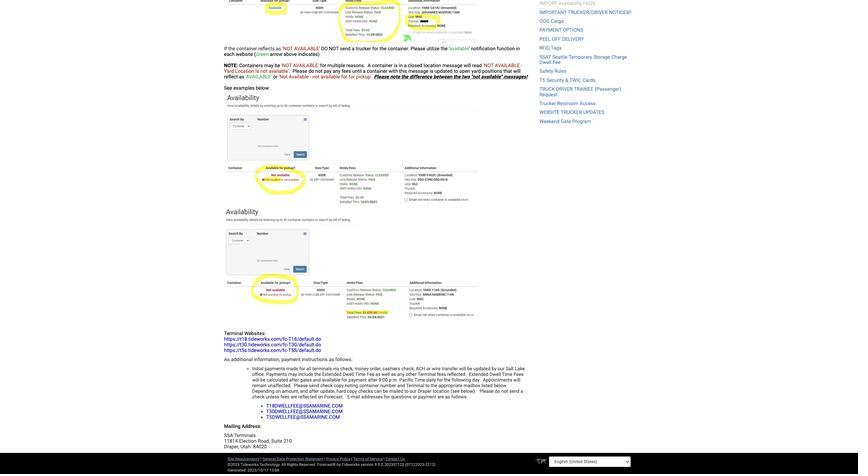 Task type: vqa. For each thing, say whether or not it's contained in the screenshot.
seperately.
no



Task type: locate. For each thing, give the bounding box(es) containing it.
ssat
[[540, 54, 551, 60]]

message
[[443, 63, 463, 68], [409, 68, 429, 74]]

please inside payments may include the extended dwell time fee as well as any other terminal fees reflected.  extended dwell time fees will be calculated after gates and available for payment after 9:00 p.m. pacific time daily for the following day.  appointments will remain unaffected.  please send check copy noting container number and terminal to the appropriate mailbox listed below. depending on amount, and after update, hard copy checks can be mailed to our draper location (see below).   please do not send a check unless fees are reflected on forecast.   e-mail addresses for questions or payment are as follows:
[[294, 384, 308, 389]]

t5
[[540, 77, 546, 83]]

checks
[[358, 389, 373, 394]]

is right location
[[256, 68, 259, 74]]

0 horizontal spatial to
[[405, 389, 409, 394]]

check, up the other
[[402, 367, 415, 372]]

faqs
[[584, 0, 595, 6]]

each
[[224, 51, 235, 57]]

cashiers
[[383, 367, 401, 372]]

0 vertical spatial terminal
[[224, 331, 243, 337]]

1 check, from the left
[[340, 367, 354, 372]]

2 horizontal spatial time
[[502, 372, 513, 378]]

as
[[224, 357, 230, 363]]

0 horizontal spatial '
[[319, 46, 320, 51]]

dwell up safety
[[540, 60, 552, 65]]

1 vertical spatial available
[[495, 63, 520, 68]]

2 horizontal spatial to
[[454, 68, 458, 74]]

'not down green arrow above indicates)
[[281, 63, 292, 68]]

reflected
[[299, 395, 317, 400]]

by inside ayments made for all terminals via check, money order, cashiers check, ach or wire transfer will be updated by our salt lake office.
[[492, 367, 497, 372]]

t30dwellfee@ssamarine.com link
[[266, 409, 343, 415]]

©2023 tideworks
[[228, 463, 259, 468]]

payment down draper
[[418, 395, 437, 400]]

time down the other
[[415, 378, 425, 383]]

0 horizontal spatial our
[[410, 389, 417, 394]]

0 horizontal spatial available
[[294, 46, 319, 51]]

0 vertical spatial or
[[273, 74, 278, 80]]

information,
[[254, 357, 280, 363]]

0 vertical spatial location
[[424, 63, 441, 68]]

trucker
[[561, 110, 582, 115]]

terminal down pacific
[[406, 384, 425, 389]]

message right the this
[[409, 68, 429, 74]]

will right that
[[514, 68, 521, 74]]

storage
[[594, 54, 611, 60]]

1 vertical spatial follows:
[[452, 395, 468, 400]]

dwell up "noting"
[[343, 372, 354, 378]]

' right utilize
[[449, 46, 450, 51]]

for left all
[[300, 367, 305, 372]]

1 horizontal spatial to
[[426, 384, 430, 389]]

1 vertical spatial location
[[433, 389, 450, 394]]

after
[[289, 378, 299, 383], [368, 378, 378, 383], [309, 389, 319, 394]]

0 horizontal spatial and
[[300, 389, 308, 394]]

follows: up via at the left
[[336, 357, 353, 363]]

0 horizontal spatial on
[[276, 389, 281, 394]]

check,
[[340, 367, 354, 372], [402, 367, 415, 372]]

any up pacific
[[397, 372, 405, 378]]

1 horizontal spatial on
[[318, 395, 323, 400]]

updated up the listed
[[474, 367, 491, 372]]

follows: inside payments may include the extended dwell time fee as well as any other terminal fees reflected.  extended dwell time fees will be calculated after gates and available for payment after 9:00 p.m. pacific time daily for the following day.  appointments will remain unaffected.  please send check copy noting container number and terminal to the appropriate mailbox listed below. depending on amount, and after update, hard copy checks can be mailed to our draper location (see below).   please do not send a check unless fees are reflected on forecast.   e-mail addresses for questions or payment are as follows:
[[452, 395, 468, 400]]

available up update,
[[322, 378, 341, 383]]

0 horizontal spatial check,
[[340, 367, 354, 372]]

message for location
[[443, 63, 463, 68]]

follows: down (see
[[452, 395, 468, 400]]

1 horizontal spatial '
[[449, 46, 450, 51]]

please
[[293, 68, 308, 74], [374, 74, 389, 80], [294, 384, 308, 389]]

the up 'not available' for multiple reasons.  a container is in a closed location message will read
[[380, 46, 387, 51]]

container
[[237, 46, 257, 51], [372, 63, 393, 68], [367, 68, 388, 74], [360, 384, 379, 389]]

2 vertical spatial fees
[[281, 395, 290, 400]]

payment up "noting"
[[349, 378, 367, 383]]

all
[[282, 463, 286, 468]]

0 horizontal spatial fee
[[367, 372, 375, 378]]

are down appropriate
[[438, 395, 444, 400]]

to up draper
[[426, 384, 430, 389]]

our left salt
[[498, 367, 505, 372]]

draper
[[418, 389, 432, 394]]

0 vertical spatial in
[[516, 46, 520, 51]]

copy up the "hard"
[[334, 384, 344, 389]]

1 horizontal spatial and
[[313, 378, 321, 383]]

site requirements link
[[228, 458, 260, 462]]

0 vertical spatial to
[[454, 68, 458, 74]]

may down green
[[264, 63, 274, 68]]

initial p
[[252, 367, 268, 372]]

or right questions
[[413, 395, 417, 400]]

any right the pay
[[333, 68, 341, 74]]

and up mailed
[[398, 384, 405, 389]]

2 vertical spatial payment
[[418, 395, 437, 400]]

and up 'reflected' at the bottom left of the page
[[300, 389, 308, 394]]

the down daily at the bottom of page
[[431, 384, 438, 389]]

0 vertical spatial follows:
[[336, 357, 353, 363]]

a left the closed
[[404, 63, 407, 68]]

1 vertical spatial send
[[309, 384, 319, 389]]

1 horizontal spatial message
[[443, 63, 463, 68]]

rfid tags link
[[540, 45, 562, 51]]

check
[[321, 384, 333, 389], [252, 395, 265, 400]]

0 vertical spatial do
[[309, 68, 314, 74]]

1 horizontal spatial copy
[[347, 389, 357, 394]]

1 horizontal spatial our
[[498, 367, 505, 372]]

'not inside 'not available - yard location is not available'
[[483, 63, 494, 68]]

1 horizontal spatial payment
[[349, 378, 367, 383]]

above
[[284, 51, 297, 57]]

updated left open
[[435, 68, 453, 74]]

statement
[[305, 458, 323, 462]]

truck driver trainee (passenger) request link
[[540, 86, 622, 97]]

yard
[[224, 68, 234, 74]]

available inside payments may include the extended dwell time fee as well as any other terminal fees reflected.  extended dwell time fees will be calculated after gates and available for payment after 9:00 p.m. pacific time daily for the following day.  appointments will remain unaffected.  please send check copy noting container number and terminal to the appropriate mailbox listed below. depending on amount, and after update, hard copy checks can be mailed to our draper location (see below).   please do not send a check unless fees are reflected on forecast.   e-mail addresses for questions or payment are as follows:
[[322, 378, 341, 383]]

0 vertical spatial available
[[294, 46, 319, 51]]

0 horizontal spatial do
[[309, 68, 314, 74]]

for left pickup'.
[[349, 74, 355, 80]]

check, right via at the left
[[340, 367, 354, 372]]

contact us link
[[386, 458, 405, 462]]

0 vertical spatial send
[[340, 46, 351, 51]]

payment inside terminal websites: https://t18.tideworks.com/fc-t18/default.do https://t30.tideworks.com/fc-t30/default.do https://t5s.tideworks.com/fc-t5s/default.do as additional information, payment instructions as follows:
[[282, 357, 301, 363]]

a right the until
[[363, 68, 366, 74]]

on up unless
[[276, 389, 281, 394]]

fee inside import availability faqs important trucker/driver notices!! oog cargo payment options peel off delivery rfid tags ssat seattle temporary storage charge dwell fee safety rules t5 security & twic cards truck driver trainee (passenger) request trucker restroom access website trucker updates weekend gate program
[[553, 60, 561, 65]]

1 horizontal spatial fee
[[553, 60, 561, 65]]

1 vertical spatial do
[[495, 389, 500, 394]]

with
[[389, 68, 398, 74]]

time down money
[[355, 372, 366, 378]]

below.
[[494, 384, 508, 389]]

a inside payments may include the extended dwell time fee as well as any other terminal fees reflected.  extended dwell time fees will be calculated after gates and available for payment after 9:00 p.m. pacific time daily for the following day.  appointments will remain unaffected.  please send check copy noting container number and terminal to the appropriate mailbox listed below. depending on amount, and after update, hard copy checks can be mailed to our draper location (see below).   please do not send a check unless fees are reflected on forecast.   e-mail addresses for questions or payment are as follows:
[[521, 389, 523, 394]]

not
[[261, 68, 268, 74], [316, 68, 323, 74], [313, 74, 320, 80], [502, 389, 508, 394]]

on down update,
[[318, 395, 323, 400]]

t18/default.do
[[289, 337, 321, 342]]

1 ' from the left
[[319, 46, 320, 51]]

0 horizontal spatial or
[[273, 74, 278, 80]]

available down 'multiple'
[[321, 74, 340, 80]]

terminal inside terminal websites: https://t18.tideworks.com/fc-t18/default.do https://t30.tideworks.com/fc-t30/default.do https://t5s.tideworks.com/fc-t5s/default.do as additional information, payment instructions as follows:
[[224, 331, 243, 337]]

'not
[[282, 46, 293, 51], [281, 63, 292, 68], [483, 63, 494, 68]]

1 vertical spatial to
[[426, 384, 430, 389]]

0 horizontal spatial payment
[[282, 357, 301, 363]]

- up messages!
[[521, 63, 523, 68]]

4 | from the left
[[384, 458, 385, 462]]

are down amount,
[[291, 395, 297, 400]]

1 vertical spatial on
[[318, 395, 323, 400]]

1 horizontal spatial extended
[[469, 372, 489, 378]]

1 vertical spatial payment
[[349, 378, 367, 383]]

terminal up daily at the bottom of page
[[418, 372, 436, 378]]

to inside .  please do not pay any fees until a container with this message is updated to open yard positions that will reflect as
[[454, 68, 458, 74]]

.  please do not pay any fees until a container with this message is updated to open yard positions that will reflect as
[[224, 68, 521, 80]]

1 horizontal spatial any
[[397, 372, 405, 378]]

0 horizontal spatial are
[[291, 395, 297, 400]]

0 vertical spatial our
[[498, 367, 505, 372]]

0 vertical spatial fees
[[342, 68, 351, 74]]

mailing
[[224, 424, 241, 430]]

as down appropriate
[[445, 395, 450, 400]]

container inside payments may include the extended dwell time fee as well as any other terminal fees reflected.  extended dwell time fees will be calculated after gates and available for payment after 9:00 p.m. pacific time daily for the following day.  appointments will remain unaffected.  please send check copy noting container number and terminal to the appropriate mailbox listed below. depending on amount, and after update, hard copy checks can be mailed to our draper location (see below).   please do not send a check unless fees are reflected on forecast.   e-mail addresses for questions or payment are as follows:
[[360, 384, 379, 389]]

|
[[261, 458, 262, 462], [324, 458, 325, 462], [352, 458, 353, 462], [384, 458, 385, 462]]

mail
[[351, 395, 360, 400]]

1 vertical spatial -
[[310, 74, 311, 80]]

2 vertical spatial and
[[300, 389, 308, 394]]

be
[[275, 63, 280, 68], [468, 367, 473, 372], [260, 378, 266, 383], [383, 389, 388, 394]]

please right 'not
[[293, 68, 308, 74]]

follows: inside terminal websites: https://t18.tideworks.com/fc-t18/default.do https://t30.tideworks.com/fc-t30/default.do https://t5s.tideworks.com/fc-t5s/default.do as additional information, payment instructions as follows:
[[336, 357, 353, 363]]

extended
[[322, 372, 342, 378], [469, 372, 489, 378]]

'not right read
[[483, 63, 494, 68]]

is inside 'not available - yard location is not available'
[[256, 68, 259, 74]]

after up 'reflected' at the bottom left of the page
[[309, 389, 319, 394]]

our inside ayments made for all terminals via check, money order, cashiers check, ach or wire transfer will be updated by our salt lake office.
[[498, 367, 505, 372]]

p.m.
[[389, 378, 398, 383]]

available
[[289, 74, 309, 80]]

1 vertical spatial by
[[337, 463, 341, 468]]

indicates)
[[298, 51, 320, 57]]

2 horizontal spatial '
[[469, 46, 470, 51]]

please inside .  please do not pay any fees until a container with this message is updated to open yard positions that will reflect as
[[293, 68, 308, 74]]

well
[[382, 372, 390, 378]]

0 horizontal spatial follows:
[[336, 357, 353, 363]]

order,
[[370, 367, 382, 372]]

0 horizontal spatial check
[[252, 395, 265, 400]]

2 check, from the left
[[402, 367, 415, 372]]

available up messages!
[[495, 63, 520, 68]]

forecast®
[[318, 463, 336, 468]]

extended up mailbox
[[469, 372, 489, 378]]

noting
[[345, 384, 358, 389]]

pickup'.
[[356, 74, 373, 80]]

https://t5s.tideworks.com/fc-t5s/default.do link
[[224, 348, 321, 354]]

a down fees
[[521, 389, 523, 394]]

message inside .  please do not pay any fees until a container with this message is updated to open yard positions that will reflect as
[[409, 68, 429, 74]]

will inside .  please do not pay any fees until a container with this message is updated to open yard positions that will reflect as
[[514, 68, 521, 74]]

1 vertical spatial check
[[252, 395, 265, 400]]

| up tideworks
[[352, 458, 353, 462]]

ayments
[[268, 367, 285, 372]]

fees
[[514, 372, 524, 378]]

0 horizontal spatial updated
[[435, 68, 453, 74]]

0 horizontal spatial is
[[256, 68, 259, 74]]

payment up made
[[282, 357, 301, 363]]

| left general
[[261, 458, 262, 462]]

0 horizontal spatial extended
[[322, 372, 342, 378]]

- right available
[[310, 74, 311, 80]]

is left the this
[[394, 63, 398, 68]]

1 extended from the left
[[322, 372, 342, 378]]

0 vertical spatial payment
[[282, 357, 301, 363]]

location down appropriate
[[433, 389, 450, 394]]

messages!
[[504, 74, 528, 80]]

green
[[256, 51, 269, 57]]

not inside 'not available - yard location is not available'
[[261, 68, 268, 74]]

technology.
[[260, 463, 281, 468]]

1 horizontal spatial fees
[[342, 68, 351, 74]]

restroom
[[558, 101, 579, 106]]

1 vertical spatial fees
[[437, 372, 446, 378]]

as up via at the left
[[329, 357, 334, 363]]

container inside .  please do not pay any fees until a container with this message is updated to open yard positions that will reflect as
[[367, 68, 388, 74]]

send down "gates"
[[309, 384, 319, 389]]

version
[[361, 463, 374, 468]]

may down made
[[288, 372, 297, 378]]

0 vertical spatial -
[[521, 63, 523, 68]]

read
[[473, 63, 482, 68]]

' inside ' notification function in each website (
[[469, 46, 470, 51]]

by
[[492, 367, 497, 372], [337, 463, 341, 468]]

and
[[313, 378, 321, 383], [398, 384, 405, 389], [300, 389, 308, 394]]

as right reflect
[[239, 74, 244, 80]]

by down privacy policy link
[[337, 463, 341, 468]]

for down mailed
[[384, 395, 390, 400]]

or inside ayments made for all terminals via check, money order, cashiers check, ach or wire transfer will be updated by our salt lake office.
[[427, 367, 431, 372]]

will up following
[[459, 367, 466, 372]]

do left the pay
[[309, 68, 314, 74]]

2 horizontal spatial send
[[510, 389, 520, 394]]

dwell inside import availability faqs important trucker/driver notices!! oog cargo payment options peel off delivery rfid tags ssat seattle temporary storage charge dwell fee safety rules t5 security & twic cards truck driver trainee (passenger) request trucker restroom access website trucker updates weekend gate program
[[540, 60, 552, 65]]

https://t30.tideworks.com/fc-
[[224, 342, 289, 348]]

0 horizontal spatial dwell
[[343, 372, 354, 378]]

2 horizontal spatial after
[[368, 378, 378, 383]]

| up the '9.5.0.202307122'
[[384, 458, 385, 462]]

truck
[[540, 86, 555, 92]]

0 horizontal spatial in
[[399, 63, 403, 68]]

0 vertical spatial may
[[264, 63, 274, 68]]

fees
[[342, 68, 351, 74], [437, 372, 446, 378], [281, 395, 290, 400]]

or left wire
[[427, 367, 431, 372]]

2 vertical spatial send
[[510, 389, 520, 394]]

us
[[401, 458, 405, 462]]

available inside 'not available - yard location is not available'
[[495, 63, 520, 68]]

trucker restroom access link
[[540, 101, 596, 106]]

1 horizontal spatial are
[[438, 395, 444, 400]]

as inside .  please do not pay any fees until a container with this message is updated to open yard positions that will reflect as
[[239, 74, 244, 80]]

is inside .  please do not pay any fees until a container with this message is updated to open yard positions that will reflect as
[[430, 68, 434, 74]]

0 vertical spatial updated
[[435, 68, 453, 74]]

0 vertical spatial by
[[492, 367, 497, 372]]

in
[[516, 46, 520, 51], [399, 63, 403, 68]]

1 horizontal spatial check
[[321, 384, 333, 389]]

1 horizontal spatial time
[[415, 378, 425, 383]]

| up forecast®
[[324, 458, 325, 462]]

message up "between"
[[443, 63, 463, 68]]

container. please
[[388, 46, 426, 51]]

1 horizontal spatial by
[[492, 367, 497, 372]]

location inside payments may include the extended dwell time fee as well as any other terminal fees reflected.  extended dwell time fees will be calculated after gates and available for payment after 9:00 p.m. pacific time daily for the following day.  appointments will remain unaffected.  please send check copy noting container number and terminal to the appropriate mailbox listed below. depending on amount, and after update, hard copy checks can be mailed to our draper location (see below).   please do not send a check unless fees are reflected on forecast.   e-mail addresses for questions or payment are as follows:
[[433, 389, 450, 394]]

'not for 'not available - yard location is not available'
[[483, 63, 494, 68]]

1 vertical spatial may
[[288, 372, 297, 378]]

0 horizontal spatial fees
[[281, 395, 290, 400]]

please down "gates"
[[294, 384, 308, 389]]

our left draper
[[410, 389, 417, 394]]

is left "between"
[[430, 68, 434, 74]]

fees left the until
[[342, 68, 351, 74]]

to left open
[[454, 68, 458, 74]]

protection
[[286, 458, 304, 462]]

1 | from the left
[[261, 458, 262, 462]]

1 horizontal spatial -
[[521, 63, 523, 68]]

2 extended from the left
[[469, 372, 489, 378]]

1 vertical spatial fee
[[367, 372, 375, 378]]

follows:
[[336, 357, 353, 363], [452, 395, 468, 400]]

extended down via at the left
[[322, 372, 342, 378]]

if the container reflects as 'not available ' do not send a trucker for the container. please utilize the ' available
[[224, 46, 469, 51]]

other
[[406, 372, 417, 378]]

0 vertical spatial check
[[321, 384, 333, 389]]

2 horizontal spatial or
[[427, 367, 431, 372]]

hard
[[337, 389, 346, 394]]

arrow
[[270, 51, 283, 57]]

1 vertical spatial or
[[427, 367, 431, 372]]

1 horizontal spatial available
[[495, 63, 520, 68]]

fees down wire
[[437, 372, 446, 378]]

updated inside ayments made for all terminals via check, money order, cashiers check, ach or wire transfer will be updated by our salt lake office.
[[474, 367, 491, 372]]

ssat seattle temporary storage charge dwell fee link
[[540, 54, 628, 65]]

for right trucker
[[372, 46, 379, 51]]

in inside ' notification function in each website (
[[516, 46, 520, 51]]

do
[[309, 68, 314, 74], [495, 389, 500, 394]]

3 ' from the left
[[469, 46, 470, 51]]

twic
[[570, 77, 582, 83]]

0 horizontal spatial may
[[264, 63, 274, 68]]

delivery
[[562, 36, 584, 42]]

be up following
[[468, 367, 473, 372]]

available'
[[293, 63, 319, 68]]

to
[[454, 68, 458, 74], [426, 384, 430, 389], [405, 389, 409, 394]]

after left the 9:00 at the left of page
[[368, 378, 378, 383]]

2 horizontal spatial dwell
[[540, 60, 552, 65]]

available up available'
[[294, 46, 319, 51]]

1 horizontal spatial in
[[516, 46, 520, 51]]

mailed
[[389, 389, 404, 394]]

time down salt
[[502, 372, 513, 378]]

0 vertical spatial copy
[[334, 384, 344, 389]]

1 horizontal spatial may
[[288, 372, 297, 378]]

1 horizontal spatial updated
[[474, 367, 491, 372]]

is
[[394, 63, 398, 68], [256, 68, 259, 74], [430, 68, 434, 74]]

general data protection statement link
[[263, 458, 323, 462]]

0 vertical spatial and
[[313, 378, 321, 383]]

check up update,
[[321, 384, 333, 389]]

please down 'not available' for multiple reasons.  a container is in a closed location message will read
[[374, 74, 389, 80]]

location up "between"
[[424, 63, 441, 68]]

calculated
[[267, 378, 288, 383]]

utah
[[241, 444, 251, 450]]

3 | from the left
[[352, 458, 353, 462]]

send right not
[[340, 46, 351, 51]]

in right with
[[399, 63, 403, 68]]

a inside .  please do not pay any fees until a container with this message is updated to open yard positions that will reflect as
[[363, 68, 366, 74]]

' left the do
[[319, 46, 320, 51]]

see examples below:
[[224, 85, 270, 91]]

' left notification
[[469, 46, 470, 51]]

0 vertical spatial available
[[450, 46, 469, 51]]

yard
[[472, 68, 481, 74]]

to up questions
[[405, 389, 409, 394]]



Task type: describe. For each thing, give the bounding box(es) containing it.
'available'
[[246, 74, 272, 80]]

lake
[[515, 367, 525, 372]]

1 horizontal spatial dwell
[[490, 372, 501, 378]]

&
[[566, 77, 569, 83]]

2 | from the left
[[324, 458, 325, 462]]

available"
[[481, 74, 503, 80]]

rfid
[[540, 45, 550, 51]]

between
[[434, 74, 453, 80]]

note:
[[224, 63, 238, 68]]

not inside .  please do not pay any fees until a container with this message is updated to open yard positions that will reflect as
[[316, 68, 323, 74]]

t30/default.do
[[289, 342, 321, 348]]

'not for 'not available' for multiple reasons.  a container is in a closed location message will read
[[281, 63, 292, 68]]

for left the until
[[342, 74, 348, 80]]

1 horizontal spatial send
[[340, 46, 351, 51]]

be down arrow
[[275, 63, 280, 68]]

may inside payments may include the extended dwell time fee as well as any other terminal fees reflected.  extended dwell time fees will be calculated after gates and available for payment after 9:00 p.m. pacific time daily for the following day.  appointments will remain unaffected.  please send check copy noting container number and terminal to the appropriate mailbox listed below. depending on amount, and after update, hard copy checks can be mailed to our draper location (see below).   please do not send a check unless fees are reflected on forecast.   e-mail addresses for questions or payment are as follows:
[[288, 372, 297, 378]]

import availability faqs important trucker/driver notices!! oog cargo payment options peel off delivery rfid tags ssat seattle temporary storage charge dwell fee safety rules t5 security & twic cards truck driver trainee (passenger) request trucker restroom access website trucker updates weekend gate program
[[540, 0, 632, 124]]

transfer
[[442, 367, 458, 372]]

2 ' from the left
[[449, 46, 450, 51]]

0 horizontal spatial send
[[309, 384, 319, 389]]

message for this
[[409, 68, 429, 74]]

the right if
[[228, 46, 235, 51]]

difference
[[410, 74, 432, 80]]

gate
[[561, 119, 571, 124]]

1 vertical spatial copy
[[347, 389, 357, 394]]

for left 'multiple'
[[320, 63, 327, 68]]

address:
[[242, 424, 262, 430]]

reflect
[[224, 74, 238, 80]]

fee inside payments may include the extended dwell time fee as well as any other terminal fees reflected.  extended dwell time fees will be calculated after gates and available for payment after 9:00 p.m. pacific time daily for the following day.  appointments will remain unaffected.  please send check copy noting container number and terminal to the appropriate mailbox listed below. depending on amount, and after update, hard copy checks can be mailed to our draper location (see below).   please do not send a check unless fees are reflected on forecast.   e-mail addresses for questions or payment are as follows:
[[367, 372, 375, 378]]

the down the terminals
[[315, 372, 321, 378]]

this
[[399, 68, 407, 74]]

driver
[[557, 86, 573, 92]]

t5dwellfee@ssamarine.com
[[266, 415, 340, 421]]

payment
[[540, 27, 562, 33]]

peel
[[540, 36, 551, 42]]

1 are from the left
[[291, 395, 297, 400]]

wire
[[432, 367, 441, 372]]

options
[[563, 27, 584, 33]]

charge
[[612, 54, 628, 60]]

weekend
[[540, 119, 560, 124]]

policy
[[340, 458, 351, 462]]

0 horizontal spatial copy
[[334, 384, 344, 389]]

do inside .  please do not pay any fees until a container with this message is updated to open yard positions that will reflect as
[[309, 68, 314, 74]]

be down number
[[383, 389, 388, 394]]

website
[[236, 51, 253, 57]]

1 vertical spatial available
[[321, 74, 340, 80]]

site
[[228, 458, 234, 462]]

t5dwellfee@ssamarine.com link
[[266, 415, 340, 421]]

privacy
[[326, 458, 339, 462]]

a
[[368, 63, 371, 68]]

1 horizontal spatial is
[[394, 63, 398, 68]]

green arrow above indicates)
[[256, 51, 320, 57]]

terms of service link
[[353, 458, 383, 462]]

https://t30.tideworks.com/fc-t30/default.do link
[[224, 342, 321, 348]]

'not
[[279, 74, 288, 80]]

as down "order,"
[[376, 372, 381, 378]]

our inside payments may include the extended dwell time fee as well as any other terminal fees reflected.  extended dwell time fees will be calculated after gates and available for payment after 9:00 p.m. pacific time daily for the following day.  appointments will remain unaffected.  please send check copy noting container number and terminal to the appropriate mailbox listed below. depending on amount, and after update, hard copy checks can be mailed to our draper location (see below).   please do not send a check unless fees are reflected on forecast.   e-mail addresses for questions or payment are as follows:
[[410, 389, 417, 394]]

for inside ayments made for all terminals via check, money order, cashiers check, ach or wire transfer will be updated by our salt lake office.
[[300, 367, 305, 372]]

important
[[540, 9, 567, 15]]

terminals
[[234, 433, 256, 439]]

0 vertical spatial on
[[276, 389, 281, 394]]

terminal websites: https://t18.tideworks.com/fc-t18/default.do https://t30.tideworks.com/fc-t30/default.do https://t5s.tideworks.com/fc-t5s/default.do as additional information, payment instructions as follows:
[[224, 331, 353, 363]]

rights
[[287, 463, 298, 468]]

program
[[573, 119, 592, 124]]

fees inside .  please do not pay any fees until a container with this message is updated to open yard positions that will reflect as
[[342, 68, 351, 74]]

mailbox
[[464, 384, 481, 389]]

or inside payments may include the extended dwell time fee as well as any other terminal fees reflected.  extended dwell time fees will be calculated after gates and available for payment after 9:00 p.m. pacific time daily for the following day.  appointments will remain unaffected.  please send check copy noting container number and terminal to the appropriate mailbox listed below. depending on amount, and after update, hard copy checks can be mailed to our draper location (see below).   please do not send a check unless fees are reflected on forecast.   e-mail addresses for questions or payment are as follows:
[[413, 395, 417, 400]]

note
[[390, 74, 400, 80]]

the left two
[[454, 74, 461, 80]]

'not available - yard location is not available'
[[224, 63, 523, 74]]

important trucker/driver notices!! link
[[540, 9, 632, 15]]

trucker
[[356, 46, 371, 51]]

can
[[374, 389, 382, 394]]

addresses
[[361, 395, 383, 400]]

will inside ayments made for all terminals via check, money order, cashiers check, ach or wire transfer will be updated by our salt lake office.
[[459, 367, 466, 372]]

request
[[540, 92, 558, 97]]

access
[[580, 101, 596, 106]]

t30dwellfee@ssamarine.com
[[266, 409, 343, 415]]

any inside payments may include the extended dwell time fee as well as any other terminal fees reflected.  extended dwell time fees will be calculated after gates and available for payment after 9:00 p.m. pacific time daily for the following day.  appointments will remain unaffected.  please send check copy noting container number and terminal to the appropriate mailbox listed below. depending on amount, and after update, hard copy checks can be mailed to our draper location (see below).   please do not send a check unless fees are reflected on forecast.   e-mail addresses for questions or payment are as follows:
[[397, 372, 405, 378]]

updates
[[584, 110, 605, 115]]

draper,
[[224, 444, 239, 450]]

service
[[370, 458, 383, 462]]

https://t18.tideworks.com/fc-
[[224, 337, 289, 342]]

0 horizontal spatial -
[[310, 74, 311, 80]]

0 horizontal spatial time
[[355, 372, 366, 378]]

as up p.m.
[[391, 372, 396, 378]]

depending
[[252, 389, 275, 394]]

import
[[540, 0, 558, 6]]

be inside ayments made for all terminals via check, money order, cashiers check, ach or wire transfer will be updated by our salt lake office.
[[468, 367, 473, 372]]

privacy policy link
[[326, 458, 351, 462]]

1 horizontal spatial after
[[309, 389, 319, 394]]

office.
[[252, 372, 265, 378]]

location
[[235, 68, 254, 74]]

a left trucker
[[352, 46, 355, 51]]

(07122023-
[[405, 463, 426, 468]]

as right the reflects
[[276, 46, 281, 51]]

terms
[[353, 458, 365, 462]]

1 vertical spatial terminal
[[418, 372, 436, 378]]

'not right the reflects
[[282, 46, 293, 51]]

13:08
[[270, 469, 279, 473]]

of
[[366, 458, 369, 462]]

any inside .  please do not pay any fees until a container with this message is updated to open yard positions that will reflect as
[[333, 68, 341, 74]]

210
[[284, 439, 292, 444]]

"not
[[471, 74, 480, 80]]

will down fees
[[514, 378, 521, 383]]

2 vertical spatial to
[[405, 389, 409, 394]]

following
[[452, 378, 471, 383]]

open
[[460, 68, 471, 74]]

notices!!
[[609, 9, 632, 15]]

'not available' for multiple reasons.  a container is in a closed location message will read
[[281, 63, 483, 68]]

as inside terminal websites: https://t18.tideworks.com/fc-t18/default.do https://t30.tideworks.com/fc-t30/default.do https://t5s.tideworks.com/fc-t5s/default.do as additional information, payment instructions as follows:
[[329, 357, 334, 363]]

will down 'office.' at the left bottom
[[252, 378, 259, 383]]

- inside 'not available - yard location is not available'
[[521, 63, 523, 68]]

the up appropriate
[[444, 378, 451, 383]]

9.5.0.202307122
[[375, 463, 404, 468]]

peel off delivery link
[[540, 36, 584, 42]]

security
[[547, 77, 564, 83]]

for right daily at the bottom of page
[[437, 378, 443, 383]]

multiple
[[328, 63, 345, 68]]

the right note
[[402, 74, 409, 80]]

note: containers may be
[[224, 63, 280, 68]]

by inside 'site requirements | general data protection statement | privacy policy | terms of service | contact us ©2023 tideworks technology. all rights reserved. forecast® by tideworks version 9.5.0.202307122 (07122023-2212) generated: 2023/10/17 13:08'
[[337, 463, 341, 468]]

2 are from the left
[[438, 395, 444, 400]]

not inside payments may include the extended dwell time fee as well as any other terminal fees reflected.  extended dwell time fees will be calculated after gates and available for payment after 9:00 p.m. pacific time daily for the following day.  appointments will remain unaffected.  please send check copy noting container number and terminal to the appropriate mailbox listed below. depending on amount, and after update, hard copy checks can be mailed to our draper location (see below).   please do not send a check unless fees are reflected on forecast.   e-mail addresses for questions or payment are as follows:
[[502, 389, 508, 394]]

will left read
[[464, 63, 471, 68]]

gates
[[300, 378, 312, 383]]

2023/10/17
[[248, 469, 269, 473]]

2 horizontal spatial fees
[[437, 372, 446, 378]]

closed
[[408, 63, 423, 68]]

cargo
[[551, 18, 564, 24]]

2 horizontal spatial payment
[[418, 395, 437, 400]]

1 vertical spatial and
[[398, 384, 405, 389]]

1 vertical spatial in
[[399, 63, 403, 68]]

updated inside .  please do not pay any fees until a container with this message is updated to open yard positions that will reflect as
[[435, 68, 453, 74]]

do inside payments may include the extended dwell time fee as well as any other terminal fees reflected.  extended dwell time fees will be calculated after gates and available for payment after 9:00 p.m. pacific time daily for the following day.  appointments will remain unaffected.  please send check copy noting container number and terminal to the appropriate mailbox listed below. depending on amount, and after update, hard copy checks can be mailed to our draper location (see below).   please do not send a check unless fees are reflected on forecast.   e-mail addresses for questions or payment are as follows:
[[495, 389, 500, 394]]

11814
[[224, 439, 238, 444]]

the right utilize
[[441, 46, 448, 51]]

if
[[224, 46, 227, 51]]

positions
[[482, 68, 503, 74]]

'available' or 'not available - not available for for pickup'. please note the difference between the two "not available" messages!
[[246, 74, 528, 80]]

for up "noting"
[[342, 378, 348, 383]]

two
[[462, 74, 470, 80]]

2 vertical spatial terminal
[[406, 384, 425, 389]]

data
[[277, 458, 285, 462]]

t18dwellfee@ssamarine.com t30dwellfee@ssamarine.com t5dwellfee@ssamarine.com mailing address: ssa terminals 11814 election road, suite 210 draper, utah  84020
[[224, 404, 343, 450]]

0 horizontal spatial after
[[289, 378, 299, 383]]

terminals
[[313, 367, 332, 372]]

contact
[[386, 458, 400, 462]]

be up remain
[[260, 378, 266, 383]]



